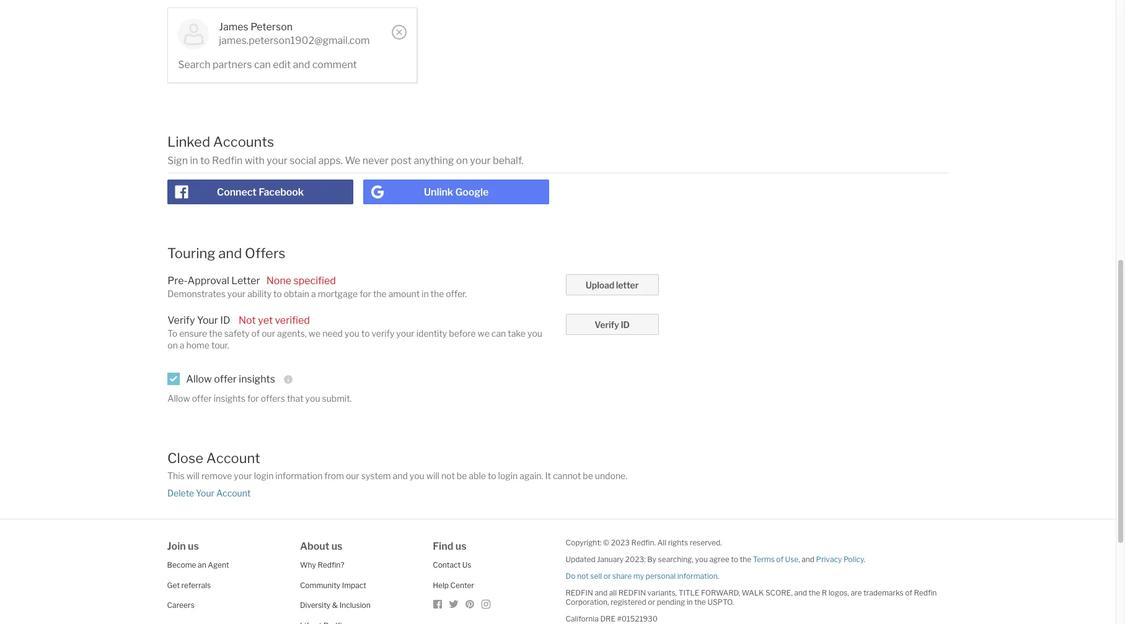 Task type: describe. For each thing, give the bounding box(es) containing it.
need
[[322, 329, 343, 339]]

yet
[[258, 315, 273, 327]]

1 vertical spatial for
[[247, 393, 259, 404]]

and right edit in the left top of the page
[[293, 59, 310, 71]]

use
[[785, 556, 799, 565]]

upload letter button
[[566, 274, 659, 296]]

approval
[[188, 275, 229, 287]]

1 will from the left
[[186, 471, 200, 482]]

copyright: © 2023 redfin. all rights reserved.
[[566, 539, 722, 548]]

contact us
[[433, 561, 471, 571]]

diversity
[[300, 602, 331, 611]]

close
[[167, 451, 203, 467]]

0 horizontal spatial can
[[254, 59, 271, 71]]

sign
[[167, 155, 188, 166]]

1 vertical spatial account
[[216, 489, 251, 499]]

to
[[168, 329, 177, 339]]

contact us button
[[433, 561, 471, 571]]

agree
[[709, 556, 729, 565]]

the inside to ensure the safety of our agents, we need you to verify your identity before we can take you on a home tour.
[[209, 329, 222, 339]]

search partners can edit and comment
[[178, 59, 357, 71]]

do
[[566, 572, 575, 582]]

offer for allow offer insights for offers that you submit.
[[192, 393, 212, 404]]

variants,
[[648, 589, 677, 598]]

allow for allow offer insights
[[186, 374, 212, 385]]

unlink google button
[[363, 179, 549, 204]]

letter
[[231, 275, 260, 287]]

information for not
[[677, 572, 718, 582]]

community impact
[[300, 581, 366, 591]]

home
[[186, 341, 209, 351]]

updated
[[566, 556, 595, 565]]

help center
[[433, 581, 474, 591]]

comment
[[312, 59, 357, 71]]

the left terms
[[740, 556, 751, 565]]

peterson
[[251, 21, 293, 33]]

0 horizontal spatial or
[[604, 572, 611, 582]]

offer for allow offer insights
[[214, 374, 237, 385]]

copyright:
[[566, 539, 602, 548]]

james peterson james.peterson1902@gmail.com
[[219, 21, 370, 47]]

social
[[290, 155, 316, 166]]

2 we from the left
[[478, 329, 490, 339]]

us
[[462, 561, 471, 571]]

in inside redfin and all redfin variants, title forward, walk score, and the r logos, are trademarks of redfin corporation, registered or pending in the uspto.
[[687, 598, 693, 608]]

insights for allow offer insights for offers that you submit.
[[214, 393, 245, 404]]

allow offer insights for offers that you submit.
[[168, 393, 352, 404]]

information for account
[[275, 471, 323, 482]]

us for about us
[[331, 541, 342, 553]]

we
[[345, 155, 360, 166]]

linked accounts sign in to redfin with your social apps. we never post anything on your behalf.
[[167, 134, 524, 166]]

remove
[[201, 471, 232, 482]]

to inside pre-approval letter none specified demonstrates your ability to obtain a mortgage for the amount in the offer.
[[273, 289, 282, 299]]

id inside button
[[621, 320, 630, 330]]

all
[[657, 539, 666, 548]]

our inside close account this will remove your login information from our system and you will not be able to login again. it cannot be undone.
[[346, 471, 359, 482]]

become an agent
[[167, 561, 229, 571]]

policy
[[844, 556, 864, 565]]

on inside to ensure the safety of our agents, we need you to verify your identity before we can take you on a home tour.
[[168, 341, 178, 351]]

agents,
[[277, 329, 307, 339]]

searching,
[[658, 556, 694, 565]]

to ensure the safety of our agents, we need you to verify your identity before we can take you on a home tour.
[[168, 329, 542, 351]]

amount
[[388, 289, 420, 299]]

tour.
[[211, 341, 229, 351]]

behalf.
[[493, 155, 524, 166]]

&
[[332, 602, 338, 611]]

agent
[[208, 561, 229, 571]]

james.peterson1902@gmail.com
[[219, 35, 370, 47]]

1 redfin from the left
[[566, 589, 593, 598]]

from
[[324, 471, 344, 482]]

verify for verify your id
[[168, 315, 195, 327]]

us for find us
[[455, 541, 467, 553]]

delete your account link
[[167, 489, 251, 499]]

not inside close account this will remove your login information from our system and you will not be able to login again. it cannot be undone.
[[441, 471, 455, 482]]

about
[[300, 541, 329, 553]]

connect facebook button
[[167, 179, 353, 204]]

you right that
[[305, 393, 320, 404]]

your inside to ensure the safety of our agents, we need you to verify your identity before we can take you on a home tour.
[[396, 329, 415, 339]]

careers
[[167, 602, 195, 611]]

help center button
[[433, 581, 474, 591]]

delete
[[167, 489, 194, 499]]

rights
[[668, 539, 688, 548]]

pending
[[657, 598, 685, 608]]

unlink google
[[424, 186, 489, 198]]

2023:
[[625, 556, 646, 565]]

offers
[[261, 393, 285, 404]]

r
[[822, 589, 827, 598]]

verify
[[372, 329, 394, 339]]

able
[[469, 471, 486, 482]]

anything
[[414, 155, 454, 166]]

join us
[[167, 541, 199, 553]]

january
[[597, 556, 624, 565]]

reserved.
[[690, 539, 722, 548]]

title
[[679, 589, 699, 598]]

not yet verified
[[239, 315, 310, 327]]

not
[[239, 315, 256, 327]]

get referrals
[[167, 581, 211, 591]]

personal
[[646, 572, 676, 582]]

for inside pre-approval letter none specified demonstrates your ability to obtain a mortgage for the amount in the offer.
[[360, 289, 371, 299]]

your inside pre-approval letter none specified demonstrates your ability to obtain a mortgage for the amount in the offer.
[[227, 289, 246, 299]]

why
[[300, 561, 316, 571]]

with
[[245, 155, 265, 166]]

by
[[647, 556, 656, 565]]

upload letter
[[586, 280, 639, 291]]

accounts
[[213, 134, 274, 150]]

identity
[[416, 329, 447, 339]]

©
[[603, 539, 609, 548]]

california
[[566, 615, 599, 624]]

pre-approval letter none specified demonstrates your ability to obtain a mortgage for the amount in the offer.
[[168, 275, 467, 299]]

obtain
[[284, 289, 309, 299]]

and left all
[[595, 589, 608, 598]]

your for verify
[[197, 315, 218, 327]]

0 horizontal spatial id
[[220, 315, 230, 327]]

logos,
[[829, 589, 849, 598]]

account inside close account this will remove your login information from our system and you will not be able to login again. it cannot be undone.
[[206, 451, 260, 467]]

referrals
[[181, 581, 211, 591]]

of inside redfin and all redfin variants, title forward, walk score, and the r logos, are trademarks of redfin corporation, registered or pending in the uspto.
[[905, 589, 912, 598]]

verify your id
[[168, 315, 230, 327]]

again.
[[520, 471, 543, 482]]

redfin?
[[318, 561, 344, 571]]

our inside to ensure the safety of our agents, we need you to verify your identity before we can take you on a home tour.
[[262, 329, 275, 339]]

redfin inside linked accounts sign in to redfin with your social apps. we never post anything on your behalf.
[[212, 155, 243, 166]]

the left the "amount"
[[373, 289, 387, 299]]

find us
[[433, 541, 467, 553]]

2 be from the left
[[583, 471, 593, 482]]

get referrals button
[[167, 581, 211, 591]]



Task type: locate. For each thing, give the bounding box(es) containing it.
1 horizontal spatial id
[[621, 320, 630, 330]]

to down linked
[[200, 155, 210, 166]]

the
[[373, 289, 387, 299], [431, 289, 444, 299], [209, 329, 222, 339], [740, 556, 751, 565], [809, 589, 820, 598], [694, 598, 706, 608]]

privacy
[[816, 556, 842, 565]]

diversity & inclusion
[[300, 602, 371, 611]]

0 horizontal spatial a
[[180, 341, 184, 351]]

1 horizontal spatial of
[[776, 556, 784, 565]]

a inside to ensure the safety of our agents, we need you to verify your identity before we can take you on a home tour.
[[180, 341, 184, 351]]

or inside redfin and all redfin variants, title forward, walk score, and the r logos, are trademarks of redfin corporation, registered or pending in the uspto.
[[648, 598, 655, 608]]

0 horizontal spatial we
[[309, 329, 321, 339]]

2 horizontal spatial us
[[455, 541, 467, 553]]

0 vertical spatial a
[[311, 289, 316, 299]]

0 horizontal spatial redfin
[[566, 589, 593, 598]]

1 vertical spatial your
[[196, 489, 214, 499]]

0 vertical spatial redfin
[[212, 155, 243, 166]]

verify down upload letter
[[595, 320, 619, 330]]

allow for allow offer insights for offers that you submit.
[[168, 393, 190, 404]]

the left r
[[809, 589, 820, 598]]

0 vertical spatial on
[[456, 155, 468, 166]]

0 horizontal spatial not
[[441, 471, 455, 482]]

contact
[[433, 561, 461, 571]]

1 horizontal spatial .
[[864, 556, 865, 565]]

in right the "amount"
[[422, 289, 429, 299]]

your right the remove
[[234, 471, 252, 482]]

information
[[275, 471, 323, 482], [677, 572, 718, 582]]

1 horizontal spatial in
[[422, 289, 429, 299]]

your right verify
[[396, 329, 415, 339]]

1 horizontal spatial not
[[577, 572, 589, 582]]

for left offers
[[247, 393, 259, 404]]

1 horizontal spatial information
[[677, 572, 718, 582]]

in inside linked accounts sign in to redfin with your social apps. we never post anything on your behalf.
[[190, 155, 198, 166]]

0 vertical spatial insights
[[239, 374, 275, 385]]

never
[[362, 155, 389, 166]]

.
[[864, 556, 865, 565], [718, 572, 719, 582]]

1 vertical spatial in
[[422, 289, 429, 299]]

1 vertical spatial redfin
[[914, 589, 937, 598]]

close account this will remove your login information from our system and you will not be able to login again. it cannot be undone.
[[167, 451, 627, 482]]

community impact button
[[300, 581, 366, 591]]

0 horizontal spatial for
[[247, 393, 259, 404]]

1 horizontal spatial will
[[426, 471, 439, 482]]

can left edit in the left top of the page
[[254, 59, 271, 71]]

safety
[[224, 329, 250, 339]]

0 horizontal spatial in
[[190, 155, 198, 166]]

insights down allow offer insights
[[214, 393, 245, 404]]

of down the not
[[251, 329, 260, 339]]

verify
[[168, 315, 195, 327], [595, 320, 619, 330]]

1 horizontal spatial login
[[498, 471, 518, 482]]

updated january 2023: by searching, you agree to the terms of use , and privacy policy .
[[566, 556, 865, 565]]

help
[[433, 581, 449, 591]]

your
[[267, 155, 288, 166], [470, 155, 491, 166], [227, 289, 246, 299], [396, 329, 415, 339], [234, 471, 252, 482]]

0 horizontal spatial our
[[262, 329, 275, 339]]

redfin right trademarks
[[914, 589, 937, 598]]

verify id
[[595, 320, 630, 330]]

become an agent button
[[167, 561, 229, 571]]

2 redfin from the left
[[618, 589, 646, 598]]

1 horizontal spatial be
[[583, 471, 593, 482]]

redfin down "do"
[[566, 589, 593, 598]]

do not sell or share my personal information .
[[566, 572, 719, 582]]

specified
[[294, 275, 336, 287]]

insights up allow offer insights for offers that you submit.
[[239, 374, 275, 385]]

you right system
[[410, 471, 424, 482]]

will
[[186, 471, 200, 482], [426, 471, 439, 482]]

to inside close account this will remove your login information from our system and you will not be able to login again. it cannot be undone.
[[488, 471, 496, 482]]

on
[[456, 155, 468, 166], [168, 341, 178, 351]]

can inside to ensure the safety of our agents, we need you to verify your identity before we can take you on a home tour.
[[491, 329, 506, 339]]

post
[[391, 155, 412, 166]]

about us
[[300, 541, 342, 553]]

an
[[198, 561, 206, 571]]

1 vertical spatial information
[[677, 572, 718, 582]]

of left 'use'
[[776, 556, 784, 565]]

will left able
[[426, 471, 439, 482]]

1 vertical spatial or
[[648, 598, 655, 608]]

be left able
[[457, 471, 467, 482]]

your right with
[[267, 155, 288, 166]]

1 login from the left
[[254, 471, 274, 482]]

you right need at the left bottom of page
[[345, 329, 359, 339]]

upload
[[586, 280, 614, 291]]

or left pending
[[648, 598, 655, 608]]

1 vertical spatial allow
[[168, 393, 190, 404]]

account down the remove
[[216, 489, 251, 499]]

terms of use link
[[753, 556, 799, 565]]

verify inside the verify id button
[[595, 320, 619, 330]]

login
[[254, 471, 274, 482], [498, 471, 518, 482]]

inclusion
[[340, 602, 371, 611]]

redfin.
[[631, 539, 656, 548]]

offer.
[[446, 289, 467, 299]]

partners
[[213, 59, 252, 71]]

unlink
[[424, 186, 453, 198]]

0 vertical spatial of
[[251, 329, 260, 339]]

verify up to
[[168, 315, 195, 327]]

redfin
[[212, 155, 243, 166], [914, 589, 937, 598]]

1 horizontal spatial we
[[478, 329, 490, 339]]

impact
[[342, 581, 366, 591]]

of inside to ensure the safety of our agents, we need you to verify your identity before we can take you on a home tour.
[[251, 329, 260, 339]]

our right the from
[[346, 471, 359, 482]]

walk
[[742, 589, 764, 598]]

us right find
[[455, 541, 467, 553]]

1 horizontal spatial can
[[491, 329, 506, 339]]

0 vertical spatial offer
[[214, 374, 237, 385]]

. right privacy
[[864, 556, 865, 565]]

1 vertical spatial not
[[577, 572, 589, 582]]

redfin twitter image
[[449, 600, 459, 610]]

on down to
[[168, 341, 178, 351]]

search
[[178, 59, 210, 71]]

0 horizontal spatial .
[[718, 572, 719, 582]]

community
[[300, 581, 340, 591]]

0 horizontal spatial offer
[[192, 393, 212, 404]]

to inside linked accounts sign in to redfin with your social apps. we never post anything on your behalf.
[[200, 155, 210, 166]]

your
[[197, 315, 218, 327], [196, 489, 214, 499]]

connect
[[217, 186, 257, 198]]

you
[[345, 329, 359, 339], [528, 329, 542, 339], [305, 393, 320, 404], [410, 471, 424, 482], [695, 556, 708, 565]]

0 horizontal spatial will
[[186, 471, 200, 482]]

sell
[[590, 572, 602, 582]]

1 vertical spatial offer
[[192, 393, 212, 404]]

2 vertical spatial in
[[687, 598, 693, 608]]

information left the from
[[275, 471, 323, 482]]

not right "do"
[[577, 572, 589, 582]]

0 vertical spatial for
[[360, 289, 371, 299]]

us
[[188, 541, 199, 553], [331, 541, 342, 553], [455, 541, 467, 553]]

you right take at the bottom left of the page
[[528, 329, 542, 339]]

and right system
[[393, 471, 408, 482]]

or
[[604, 572, 611, 582], [648, 598, 655, 608]]

us up redfin?
[[331, 541, 342, 553]]

0 horizontal spatial redfin
[[212, 155, 243, 166]]

offer down allow offer insights
[[192, 393, 212, 404]]

2 horizontal spatial of
[[905, 589, 912, 598]]

in right sign
[[190, 155, 198, 166]]

1 horizontal spatial redfin
[[618, 589, 646, 598]]

allow
[[186, 374, 212, 385], [168, 393, 190, 404]]

redfin facebook image
[[433, 600, 443, 610]]

in inside pre-approval letter none specified demonstrates your ability to obtain a mortgage for the amount in the offer.
[[422, 289, 429, 299]]

registered
[[611, 598, 646, 608]]

to right agree
[[731, 556, 738, 565]]

on inside linked accounts sign in to redfin with your social apps. we never post anything on your behalf.
[[456, 155, 468, 166]]

your inside close account this will remove your login information from our system and you will not be able to login again. it cannot be undone.
[[234, 471, 252, 482]]

touring and offers
[[167, 245, 286, 261]]

this
[[167, 471, 185, 482]]

account up the remove
[[206, 451, 260, 467]]

facebook
[[259, 186, 304, 198]]

redfin inside redfin and all redfin variants, title forward, walk score, and the r logos, are trademarks of redfin corporation, registered or pending in the uspto.
[[914, 589, 937, 598]]

for right mortgage
[[360, 289, 371, 299]]

we
[[309, 329, 321, 339], [478, 329, 490, 339]]

1 vertical spatial insights
[[214, 393, 245, 404]]

your down the remove
[[196, 489, 214, 499]]

0 vertical spatial account
[[206, 451, 260, 467]]

uspto.
[[708, 598, 734, 608]]

your left behalf.
[[470, 155, 491, 166]]

us right join
[[188, 541, 199, 553]]

google
[[455, 186, 489, 198]]

0 horizontal spatial login
[[254, 471, 274, 482]]

0 horizontal spatial on
[[168, 341, 178, 351]]

0 vertical spatial our
[[262, 329, 275, 339]]

you down reserved.
[[695, 556, 708, 565]]

the up tour. in the bottom of the page
[[209, 329, 222, 339]]

can left take at the bottom left of the page
[[491, 329, 506, 339]]

id up safety
[[220, 315, 230, 327]]

our down yet
[[262, 329, 275, 339]]

1 horizontal spatial for
[[360, 289, 371, 299]]

1 horizontal spatial us
[[331, 541, 342, 553]]

1 horizontal spatial on
[[456, 155, 468, 166]]

1 vertical spatial .
[[718, 572, 719, 582]]

1 vertical spatial can
[[491, 329, 506, 339]]

1 horizontal spatial offer
[[214, 374, 237, 385]]

redfin instagram image
[[481, 600, 491, 610]]

1 horizontal spatial or
[[648, 598, 655, 608]]

of
[[251, 329, 260, 339], [776, 556, 784, 565], [905, 589, 912, 598]]

your down letter
[[227, 289, 246, 299]]

us for join us
[[188, 541, 199, 553]]

california dre #01521930
[[566, 615, 658, 624]]

edit
[[273, 59, 291, 71]]

2 will from the left
[[426, 471, 439, 482]]

and up letter
[[218, 245, 242, 261]]

connect facebook
[[217, 186, 304, 198]]

2 us from the left
[[331, 541, 342, 553]]

1 vertical spatial a
[[180, 341, 184, 351]]

score,
[[766, 589, 793, 598]]

submit.
[[322, 393, 352, 404]]

0 horizontal spatial be
[[457, 471, 467, 482]]

demonstrates
[[168, 289, 226, 299]]

delete your account
[[167, 489, 251, 499]]

0 horizontal spatial of
[[251, 329, 260, 339]]

1 vertical spatial on
[[168, 341, 178, 351]]

to right able
[[488, 471, 496, 482]]

and right score,
[[794, 589, 807, 598]]

1 we from the left
[[309, 329, 321, 339]]

0 vertical spatial not
[[441, 471, 455, 482]]

why redfin?
[[300, 561, 344, 571]]

. down agree
[[718, 572, 719, 582]]

#01521930
[[617, 615, 658, 624]]

verify for verify id
[[595, 320, 619, 330]]

1 vertical spatial our
[[346, 471, 359, 482]]

undone.
[[595, 471, 627, 482]]

to left verify
[[361, 329, 370, 339]]

redfin down my
[[618, 589, 646, 598]]

offer down tour. in the bottom of the page
[[214, 374, 237, 385]]

allow down allow offer insights
[[168, 393, 190, 404]]

2 vertical spatial of
[[905, 589, 912, 598]]

to inside to ensure the safety of our agents, we need you to verify your identity before we can take you on a home tour.
[[361, 329, 370, 339]]

login right the remove
[[254, 471, 274, 482]]

0 vertical spatial can
[[254, 59, 271, 71]]

to down none
[[273, 289, 282, 299]]

redfin down accounts
[[212, 155, 243, 166]]

0 vertical spatial allow
[[186, 374, 212, 385]]

and right ,
[[802, 556, 815, 565]]

information up title at the right bottom
[[677, 572, 718, 582]]

information inside close account this will remove your login information from our system and you will not be able to login again. it cannot be undone.
[[275, 471, 323, 482]]

mortgage
[[318, 289, 358, 299]]

your up ensure
[[197, 315, 218, 327]]

2 login from the left
[[498, 471, 518, 482]]

a inside pre-approval letter none specified demonstrates your ability to obtain a mortgage for the amount in the offer.
[[311, 289, 316, 299]]

on right anything
[[456, 155, 468, 166]]

1 horizontal spatial verify
[[595, 320, 619, 330]]

in
[[190, 155, 198, 166], [422, 289, 429, 299], [687, 598, 693, 608]]

be right cannot
[[583, 471, 593, 482]]

and inside close account this will remove your login information from our system and you will not be able to login again. it cannot be undone.
[[393, 471, 408, 482]]

trademarks
[[864, 589, 904, 598]]

diversity & inclusion button
[[300, 602, 371, 611]]

1 be from the left
[[457, 471, 467, 482]]

3 us from the left
[[455, 541, 467, 553]]

allow down home
[[186, 374, 212, 385]]

1 horizontal spatial our
[[346, 471, 359, 482]]

id down letter
[[621, 320, 630, 330]]

a left home
[[180, 341, 184, 351]]

your for delete
[[196, 489, 214, 499]]

redfin pinterest image
[[465, 600, 475, 610]]

2 horizontal spatial in
[[687, 598, 693, 608]]

0 vertical spatial .
[[864, 556, 865, 565]]

that
[[287, 393, 303, 404]]

of right trademarks
[[905, 589, 912, 598]]

we left need at the left bottom of page
[[309, 329, 321, 339]]

0 vertical spatial information
[[275, 471, 323, 482]]

in right pending
[[687, 598, 693, 608]]

you inside close account this will remove your login information from our system and you will not be able to login again. it cannot be undone.
[[410, 471, 424, 482]]

0 horizontal spatial us
[[188, 541, 199, 553]]

a down "specified"
[[311, 289, 316, 299]]

1 us from the left
[[188, 541, 199, 553]]

verify id button
[[566, 314, 659, 335]]

login left again.
[[498, 471, 518, 482]]

0 horizontal spatial verify
[[168, 315, 195, 327]]

not left able
[[441, 471, 455, 482]]

redfin
[[566, 589, 593, 598], [618, 589, 646, 598]]

system
[[361, 471, 391, 482]]

can
[[254, 59, 271, 71], [491, 329, 506, 339]]

0 vertical spatial or
[[604, 572, 611, 582]]

insights
[[239, 374, 275, 385], [214, 393, 245, 404]]

why redfin? button
[[300, 561, 344, 571]]

apps.
[[318, 155, 343, 166]]

or right the 'sell'
[[604, 572, 611, 582]]

0 vertical spatial your
[[197, 315, 218, 327]]

0 horizontal spatial information
[[275, 471, 323, 482]]

1 horizontal spatial a
[[311, 289, 316, 299]]

1 horizontal spatial redfin
[[914, 589, 937, 598]]

0 vertical spatial in
[[190, 155, 198, 166]]

not
[[441, 471, 455, 482], [577, 572, 589, 582]]

the left offer.
[[431, 289, 444, 299]]

it
[[545, 471, 551, 482]]

the left uspto.
[[694, 598, 706, 608]]

will right this
[[186, 471, 200, 482]]

1 vertical spatial of
[[776, 556, 784, 565]]

we right before
[[478, 329, 490, 339]]

insights for allow offer insights
[[239, 374, 275, 385]]



Task type: vqa. For each thing, say whether or not it's contained in the screenshot.
"Inclusion"
yes



